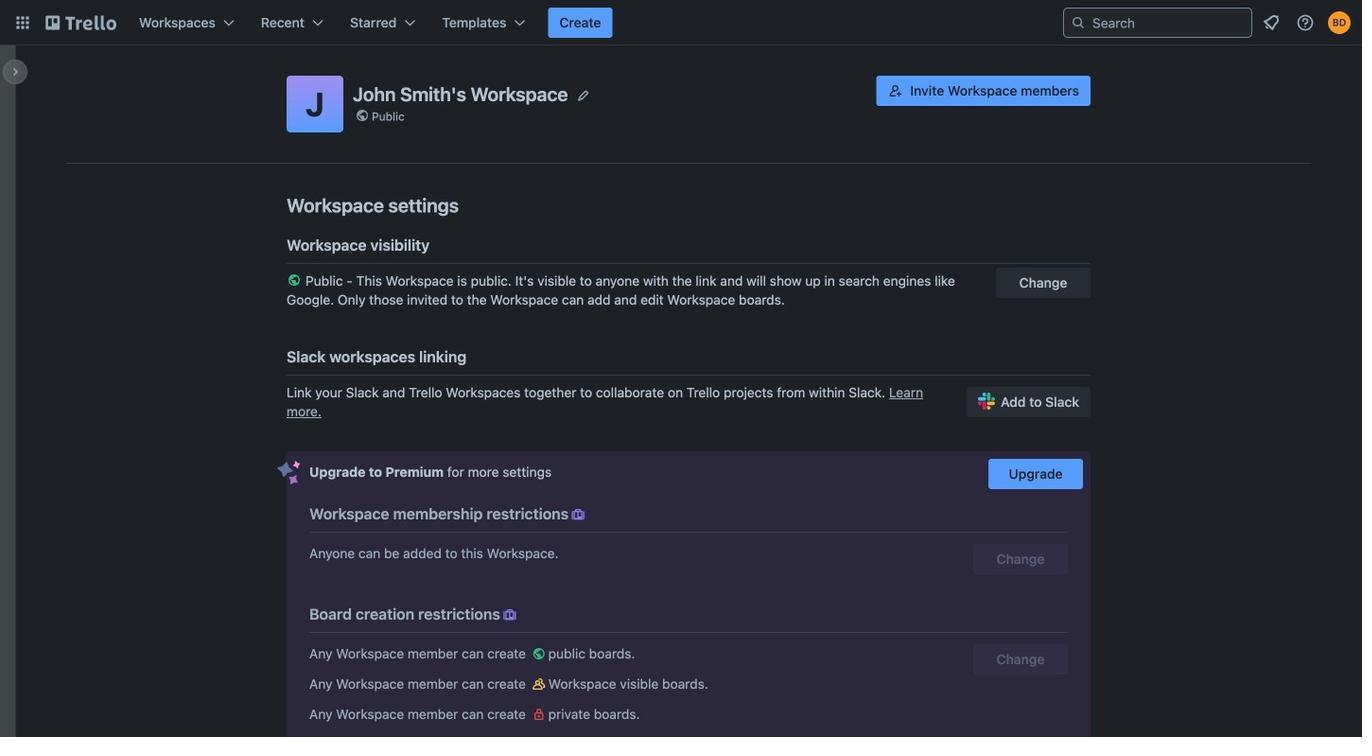 Task type: describe. For each thing, give the bounding box(es) containing it.
search image
[[1071, 15, 1086, 30]]

Search field
[[1086, 9, 1252, 36]]

open information menu image
[[1296, 13, 1315, 32]]

0 notifications image
[[1260, 11, 1283, 34]]

sm image
[[569, 505, 588, 524]]



Task type: locate. For each thing, give the bounding box(es) containing it.
primary element
[[0, 0, 1363, 45]]

back to home image
[[45, 8, 116, 38]]

sm image
[[500, 606, 519, 625], [530, 644, 549, 663], [530, 675, 549, 694], [530, 705, 549, 724]]

sparkle image
[[277, 461, 301, 485]]

barb dwyer (barbdwyer3) image
[[1329, 11, 1351, 34]]



Task type: vqa. For each thing, say whether or not it's contained in the screenshot.
Documentation associated with Clypp
no



